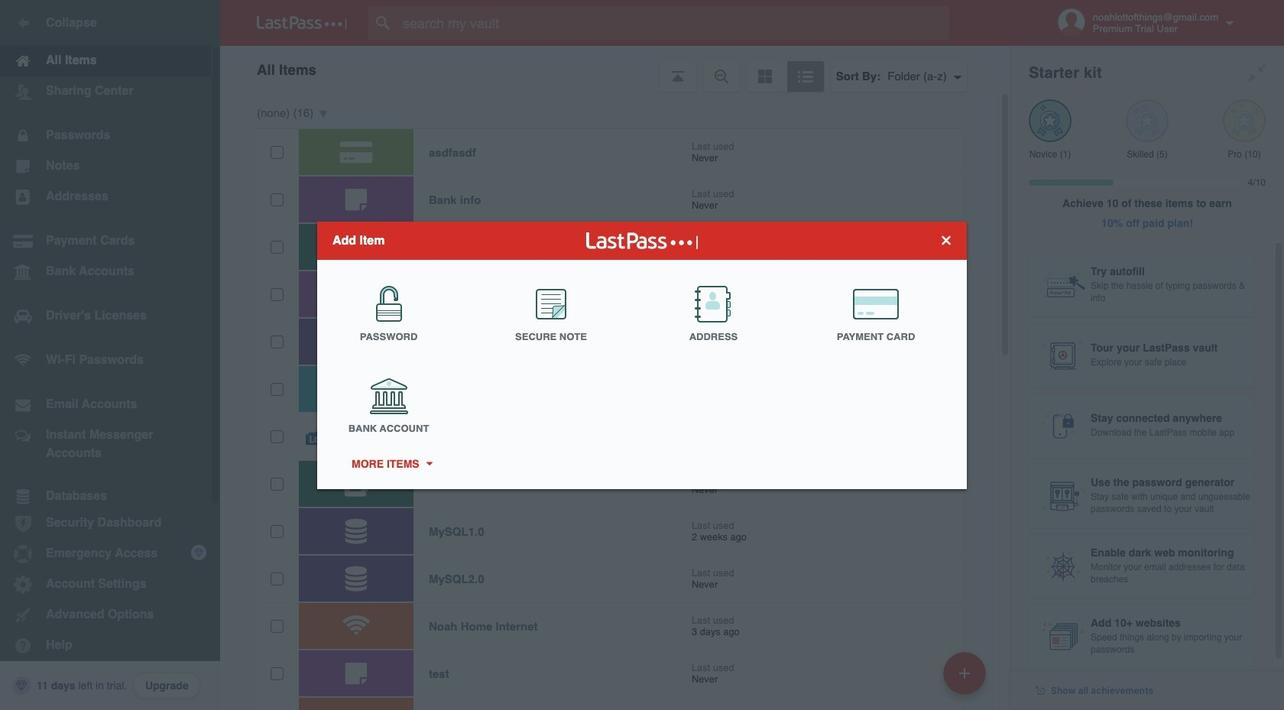 Task type: describe. For each thing, give the bounding box(es) containing it.
vault options navigation
[[220, 46, 1011, 92]]

Search search field
[[369, 6, 980, 40]]

caret right image
[[424, 462, 435, 466]]



Task type: locate. For each thing, give the bounding box(es) containing it.
new item navigation
[[939, 648, 996, 711]]

main navigation navigation
[[0, 0, 220, 711]]

new item image
[[960, 668, 971, 679]]

search my vault text field
[[369, 6, 980, 40]]

dialog
[[317, 221, 968, 489]]

lastpass image
[[257, 16, 347, 30]]



Task type: vqa. For each thing, say whether or not it's contained in the screenshot.
the search my shared folders text field at the top
no



